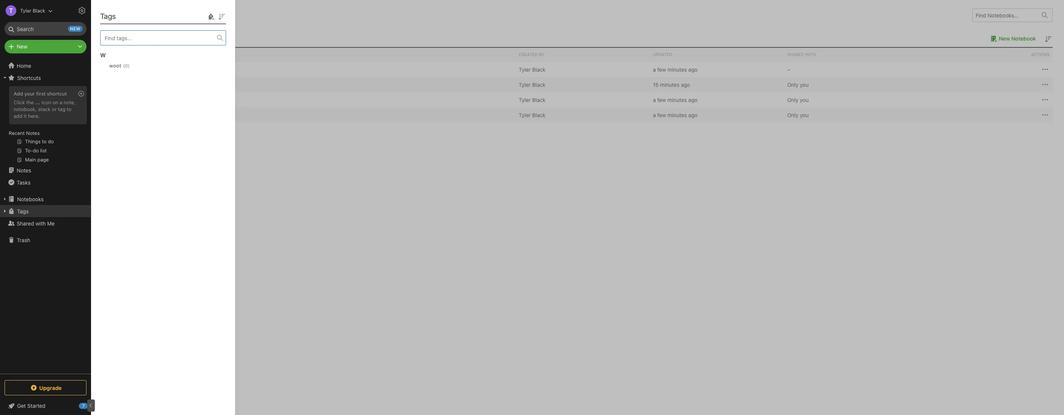 Task type: vqa. For each thing, say whether or not it's contained in the screenshot.
TO-DO LIST row a few minutes ago
yes



Task type: describe. For each thing, give the bounding box(es) containing it.
15 minutes ago
[[653, 81, 690, 88]]

home link
[[0, 60, 91, 72]]

Find Notebooks… text field
[[973, 9, 1038, 21]]

main page row
[[102, 77, 1053, 92]]

you for to-do list row
[[800, 112, 809, 118]]

w woot ( 0 )
[[100, 52, 130, 69]]

tree containing home
[[0, 60, 91, 374]]

15
[[653, 81, 659, 88]]

recent
[[9, 130, 25, 136]]

shared
[[17, 220, 34, 227]]

first
[[36, 91, 46, 97]]

it
[[24, 113, 27, 119]]

expand notebooks image
[[2, 196, 8, 202]]

notebooks inside tree
[[17, 196, 44, 202]]

upgrade
[[39, 385, 62, 391]]

new for new
[[17, 43, 28, 50]]

black for first notebook row
[[532, 66, 546, 73]]

notebooks element
[[91, 0, 1065, 416]]

notes inside group
[[26, 130, 40, 136]]

updated button
[[650, 48, 785, 61]]

to-do list row
[[102, 107, 1053, 123]]

0
[[125, 63, 128, 69]]

sort options image
[[217, 12, 226, 21]]

get started
[[17, 403, 45, 410]]

new search field
[[10, 22, 83, 36]]

tag
[[58, 106, 65, 112]]

tasks button
[[0, 176, 91, 189]]

created by
[[519, 52, 545, 57]]

Account field
[[0, 3, 53, 18]]

things to do row
[[102, 92, 1053, 107]]

tyler black for to-do list row
[[519, 112, 546, 118]]

title
[[106, 52, 117, 57]]

shared with me link
[[0, 217, 91, 230]]

only for to-do list row
[[788, 112, 799, 118]]

new button
[[5, 40, 87, 54]]

tyler for main page row
[[519, 81, 531, 88]]

me
[[47, 220, 55, 227]]

arrow image
[[106, 65, 115, 74]]

note,
[[64, 99, 75, 105]]

only you for main page row
[[788, 81, 809, 88]]

shortcut
[[47, 91, 67, 97]]

(
[[123, 63, 125, 69]]

home
[[17, 62, 31, 69]]

Help and Learning task checklist field
[[0, 400, 91, 413]]

actions button
[[919, 48, 1053, 61]]

minutes for to-do list row
[[668, 112, 687, 118]]

a for first notebook row
[[653, 66, 656, 73]]

ago inside main page row
[[681, 81, 690, 88]]

click
[[14, 99, 25, 105]]

upgrade button
[[5, 381, 87, 396]]

to
[[67, 106, 71, 112]]

1
[[102, 35, 105, 42]]

your
[[24, 91, 35, 97]]

created
[[519, 52, 538, 57]]

new notebook
[[999, 35, 1036, 42]]

row group inside notebooks element
[[102, 62, 1053, 123]]

tags button
[[0, 205, 91, 217]]

notebook for first notebook
[[138, 66, 162, 73]]

black inside account field
[[33, 7, 45, 13]]

new for new notebook
[[999, 35, 1011, 42]]

add
[[14, 91, 23, 97]]

you for things to do row
[[800, 97, 809, 103]]

tyler black for first notebook row
[[519, 66, 546, 73]]

woot
[[109, 63, 121, 69]]

actions
[[1032, 52, 1050, 57]]

tyler for to-do list row
[[519, 112, 531, 118]]

tyler inside account field
[[20, 7, 31, 13]]

few for first notebook row
[[658, 66, 666, 73]]

only you for things to do row
[[788, 97, 809, 103]]

minutes for things to do row
[[668, 97, 687, 103]]



Task type: locate. For each thing, give the bounding box(es) containing it.
ago inside to-do list row
[[689, 112, 698, 118]]

tyler black for main page row
[[519, 81, 546, 88]]

)
[[128, 63, 130, 69]]

few inside first notebook row
[[658, 66, 666, 73]]

click the ...
[[14, 99, 40, 105]]

1 few from the top
[[658, 66, 666, 73]]

tyler black inside main page row
[[519, 81, 546, 88]]

only you for to-do list row
[[788, 112, 809, 118]]

black for to-do list row
[[532, 112, 546, 118]]

group
[[0, 84, 91, 167]]

notebook
[[107, 35, 132, 42]]

trash link
[[0, 234, 91, 246]]

a inside first notebook row
[[653, 66, 656, 73]]

you inside things to do row
[[800, 97, 809, 103]]

black inside main page row
[[532, 81, 546, 88]]

ago for first notebook row
[[689, 66, 698, 73]]

few for things to do row
[[658, 97, 666, 103]]

1 only you from the top
[[788, 81, 809, 88]]

trash
[[17, 237, 30, 243]]

a few minutes ago for things to do row
[[653, 97, 698, 103]]

...
[[35, 99, 40, 105]]

click to collapse image
[[88, 402, 94, 411]]

shared with
[[788, 52, 817, 57]]

tags up 'shared' on the left
[[17, 208, 29, 215]]

a few minutes ago for to-do list row
[[653, 112, 698, 118]]

minutes inside main page row
[[660, 81, 680, 88]]

tyler black inside to-do list row
[[519, 112, 546, 118]]

first
[[126, 66, 136, 73]]

2 vertical spatial only you
[[788, 112, 809, 118]]

tyler black inside account field
[[20, 7, 45, 13]]

new notebook button
[[989, 34, 1036, 43]]

tyler inside first notebook row
[[519, 66, 531, 73]]

3 few from the top
[[658, 112, 666, 118]]

black for things to do row
[[532, 97, 546, 103]]

a few minutes ago inside things to do row
[[653, 97, 698, 103]]

0 vertical spatial new
[[999, 35, 1011, 42]]

1 you from the top
[[800, 81, 809, 88]]

or
[[52, 106, 57, 112]]

shortcuts button
[[0, 72, 91, 84]]

1 horizontal spatial notebook
[[1012, 35, 1036, 42]]

tyler inside things to do row
[[519, 97, 531, 103]]

0 vertical spatial only
[[788, 81, 799, 88]]

you inside main page row
[[800, 81, 809, 88]]

a for to-do list row
[[653, 112, 656, 118]]

1 a few minutes ago from the top
[[653, 66, 698, 73]]

new inside popup button
[[17, 43, 28, 50]]

Search text field
[[10, 22, 81, 36]]

stack
[[38, 106, 51, 112]]

2 vertical spatial you
[[800, 112, 809, 118]]

notes link
[[0, 164, 91, 176]]

tyler inside main page row
[[519, 81, 531, 88]]

minutes inside first notebook row
[[668, 66, 687, 73]]

add your first shortcut
[[14, 91, 67, 97]]

w
[[100, 52, 106, 58]]

tyler black inside things to do row
[[519, 97, 546, 103]]

icon
[[42, 99, 51, 105]]

tyler inside to-do list row
[[519, 112, 531, 118]]

ago for things to do row
[[689, 97, 698, 103]]

group inside tree
[[0, 84, 91, 167]]

minutes inside to-do list row
[[668, 112, 687, 118]]

1 vertical spatial notebook
[[138, 66, 162, 73]]

1 vertical spatial few
[[658, 97, 666, 103]]

here.
[[28, 113, 40, 119]]

you
[[800, 81, 809, 88], [800, 97, 809, 103], [800, 112, 809, 118]]

created by button
[[516, 48, 650, 61]]

with
[[806, 52, 817, 57]]

1 vertical spatial only you
[[788, 97, 809, 103]]

create new tag image
[[206, 12, 216, 21]]

0 horizontal spatial notebook
[[138, 66, 162, 73]]

1 notebook
[[102, 35, 132, 42]]

3 a few minutes ago from the top
[[653, 112, 698, 118]]

title button
[[102, 48, 516, 61]]

only
[[788, 81, 799, 88], [788, 97, 799, 103], [788, 112, 799, 118]]

1 vertical spatial you
[[800, 97, 809, 103]]

black inside things to do row
[[532, 97, 546, 103]]

0 vertical spatial notebook
[[1012, 35, 1036, 42]]

a inside things to do row
[[653, 97, 656, 103]]

tyler
[[20, 7, 31, 13], [519, 66, 531, 73], [519, 81, 531, 88], [519, 97, 531, 103], [519, 112, 531, 118]]

notebook up the actions
[[1012, 35, 1036, 42]]

tags inside button
[[17, 208, 29, 215]]

a few minutes ago inside to-do list row
[[653, 112, 698, 118]]

1 only from the top
[[788, 81, 799, 88]]

1 horizontal spatial notebooks
[[102, 11, 139, 19]]

tyler for things to do row
[[519, 97, 531, 103]]

only for main page row
[[788, 81, 799, 88]]

only inside things to do row
[[788, 97, 799, 103]]

black for main page row
[[532, 81, 546, 88]]

row group
[[102, 62, 1053, 123]]

with
[[35, 220, 46, 227]]

a inside icon on a note, notebook, stack or tag to add it here.
[[60, 99, 62, 105]]

notebook,
[[14, 106, 37, 112]]

3 only from the top
[[788, 112, 799, 118]]

new inside button
[[999, 35, 1011, 42]]

ago inside things to do row
[[689, 97, 698, 103]]

notebooks up notebook
[[102, 11, 139, 19]]

0 vertical spatial only you
[[788, 81, 809, 88]]

first notebook row
[[102, 62, 1053, 77]]

few for to-do list row
[[658, 112, 666, 118]]

1 vertical spatial tags
[[17, 208, 29, 215]]

notebooks
[[102, 11, 139, 19], [17, 196, 44, 202]]

a
[[653, 66, 656, 73], [653, 97, 656, 103], [60, 99, 62, 105], [653, 112, 656, 118]]

1 vertical spatial notes
[[17, 167, 31, 174]]

shared
[[788, 52, 805, 57]]

ago for to-do list row
[[689, 112, 698, 118]]

expand tags image
[[2, 208, 8, 214]]

0 vertical spatial notebooks
[[102, 11, 139, 19]]

notes right recent
[[26, 130, 40, 136]]

a few minutes ago for first notebook row
[[653, 66, 698, 73]]

only you inside to-do list row
[[788, 112, 809, 118]]

ago
[[689, 66, 698, 73], [681, 81, 690, 88], [689, 97, 698, 103], [689, 112, 698, 118]]

few
[[658, 66, 666, 73], [658, 97, 666, 103], [658, 112, 666, 118]]

2 you from the top
[[800, 97, 809, 103]]

2 only you from the top
[[788, 97, 809, 103]]

shortcuts
[[17, 75, 41, 81]]

0 vertical spatial few
[[658, 66, 666, 73]]

1 vertical spatial a few minutes ago
[[653, 97, 698, 103]]

the
[[26, 99, 34, 105]]

only you
[[788, 81, 809, 88], [788, 97, 809, 103], [788, 112, 809, 118]]

tree
[[0, 60, 91, 374]]

only inside main page row
[[788, 81, 799, 88]]

minutes
[[668, 66, 687, 73], [660, 81, 680, 88], [668, 97, 687, 103], [668, 112, 687, 118]]

black inside first notebook row
[[532, 66, 546, 73]]

a inside to-do list row
[[653, 112, 656, 118]]

row group containing first notebook
[[102, 62, 1053, 123]]

tasks
[[17, 179, 31, 186]]

shared with me
[[17, 220, 55, 227]]

0 horizontal spatial notebooks
[[17, 196, 44, 202]]

Sort field
[[217, 12, 226, 21]]

notebooks down tasks
[[17, 196, 44, 202]]

1 vertical spatial only
[[788, 97, 799, 103]]

0 vertical spatial tags
[[100, 12, 116, 20]]

2 vertical spatial only
[[788, 112, 799, 118]]

icon on a note, notebook, stack or tag to add it here.
[[14, 99, 75, 119]]

updated
[[653, 52, 673, 57]]

1 horizontal spatial new
[[999, 35, 1011, 42]]

0 vertical spatial a few minutes ago
[[653, 66, 698, 73]]

tyler for first notebook row
[[519, 66, 531, 73]]

tyler black inside first notebook row
[[519, 66, 546, 73]]

tyler black
[[20, 7, 45, 13], [519, 66, 546, 73], [519, 81, 546, 88], [519, 97, 546, 103], [519, 112, 546, 118]]

on
[[53, 99, 58, 105]]

notes
[[26, 130, 40, 136], [17, 167, 31, 174]]

minutes for first notebook row
[[668, 66, 687, 73]]

first notebook
[[126, 66, 162, 73]]

new
[[999, 35, 1011, 42], [17, 43, 28, 50]]

3 only you from the top
[[788, 112, 809, 118]]

black inside to-do list row
[[532, 112, 546, 118]]

you inside to-do list row
[[800, 112, 809, 118]]

tyler black for things to do row
[[519, 97, 546, 103]]

notebook inside row
[[138, 66, 162, 73]]

you for main page row
[[800, 81, 809, 88]]

0 vertical spatial notes
[[26, 130, 40, 136]]

7
[[82, 404, 85, 409]]

first notebook button
[[115, 65, 173, 74]]

add
[[14, 113, 22, 119]]

a few minutes ago
[[653, 66, 698, 73], [653, 97, 698, 103], [653, 112, 698, 118]]

only for things to do row
[[788, 97, 799, 103]]

notes up tasks
[[17, 167, 31, 174]]

notebooks link
[[0, 193, 91, 205]]

shared with button
[[785, 48, 919, 61]]

–
[[788, 66, 791, 73]]

recent notes
[[9, 130, 40, 136]]

w row group
[[100, 46, 232, 82]]

1 vertical spatial new
[[17, 43, 28, 50]]

settings image
[[77, 6, 87, 15]]

minutes inside things to do row
[[668, 97, 687, 103]]

2 few from the top
[[658, 97, 666, 103]]

black
[[33, 7, 45, 13], [532, 66, 546, 73], [532, 81, 546, 88], [532, 97, 546, 103], [532, 112, 546, 118]]

group containing add your first shortcut
[[0, 84, 91, 167]]

few inside things to do row
[[658, 97, 666, 103]]

notebook
[[1012, 35, 1036, 42], [138, 66, 162, 73]]

only you inside things to do row
[[788, 97, 809, 103]]

new up home
[[17, 43, 28, 50]]

a few minutes ago inside first notebook row
[[653, 66, 698, 73]]

2 vertical spatial few
[[658, 112, 666, 118]]

1 vertical spatial notebooks
[[17, 196, 44, 202]]

notebook for new notebook
[[1012, 35, 1036, 42]]

by
[[539, 52, 545, 57]]

0 horizontal spatial tags
[[17, 208, 29, 215]]

1 horizontal spatial tags
[[100, 12, 116, 20]]

3 you from the top
[[800, 112, 809, 118]]

2 vertical spatial a few minutes ago
[[653, 112, 698, 118]]

only you inside main page row
[[788, 81, 809, 88]]

ago inside first notebook row
[[689, 66, 698, 73]]

tags
[[100, 12, 116, 20], [17, 208, 29, 215]]

2 a few minutes ago from the top
[[653, 97, 698, 103]]

0 horizontal spatial new
[[17, 43, 28, 50]]

started
[[27, 403, 45, 410]]

new
[[70, 26, 80, 31]]

notebook right first
[[138, 66, 162, 73]]

0 vertical spatial you
[[800, 81, 809, 88]]

a for things to do row
[[653, 97, 656, 103]]

tags up 1
[[100, 12, 116, 20]]

few inside to-do list row
[[658, 112, 666, 118]]

2 only from the top
[[788, 97, 799, 103]]

get
[[17, 403, 26, 410]]

new down find notebooks… text field
[[999, 35, 1011, 42]]

Find tags… text field
[[101, 33, 217, 43]]

only inside to-do list row
[[788, 112, 799, 118]]



